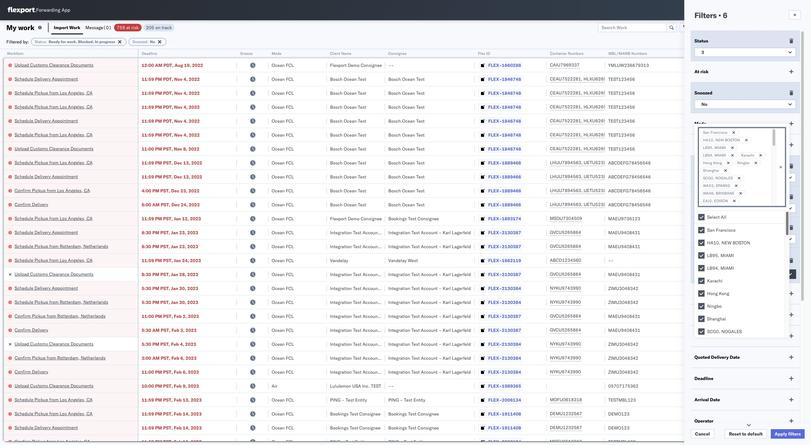 Task type: locate. For each thing, give the bounding box(es) containing it.
flex-1893174 button
[[478, 214, 523, 223], [478, 214, 523, 223]]

0 vertical spatial hong kong
[[704, 160, 723, 165]]

11:59 for the schedule delivery appointment button for 11:59 pm pst, dec 13, 2022
[[142, 174, 154, 180]]

import work button
[[51, 20, 83, 35]]

5:30 up 5:30 pm pst, feb 4, 2023
[[142, 327, 151, 333]]

edison
[[715, 198, 729, 203]]

20 fcl from the top
[[286, 327, 294, 333]]

0 horizontal spatial snoozed
[[133, 39, 147, 44]]

reset
[[730, 431, 741, 437]]

flex-1662119
[[489, 258, 522, 263]]

0 horizontal spatial karachi
[[708, 278, 723, 284]]

confirm pickup from rotterdam, netherlands
[[15, 313, 106, 319], [15, 355, 106, 361]]

scg0, up wa53,
[[704, 176, 715, 180]]

7 resize handle column header from the left
[[540, 49, 547, 445]]

west
[[408, 258, 418, 263]]

lb94,
[[704, 153, 714, 158], [708, 265, 720, 271]]

los for second schedule pickup from los angeles, ca button from the bottom
[[60, 397, 67, 403]]

3 2130384 from the top
[[502, 341, 522, 347]]

vandelay for vandelay west
[[389, 258, 407, 263]]

jaehyung choi - test destination agent up assignment
[[721, 411, 801, 417]]

hong up consignee name
[[708, 291, 718, 296]]

2 choi from the top
[[741, 258, 750, 263]]

2022 for the schedule delivery appointment button corresponding to 11:59 pm pdt, nov 4, 2022
[[189, 118, 200, 124]]

cancel button
[[691, 429, 715, 439]]

0 vertical spatial karachi
[[742, 153, 755, 158]]

agent
[[778, 230, 790, 235], [789, 258, 801, 263], [789, 411, 801, 417]]

4 11:59 from the top
[[142, 118, 154, 124]]

4 zimu3048342 from the top
[[609, 355, 639, 361]]

: for status
[[46, 39, 47, 44]]

0 vertical spatial date
[[730, 354, 740, 360]]

0 vertical spatial ningbo
[[738, 160, 750, 165]]

bookings
[[389, 216, 407, 221], [330, 411, 349, 417], [389, 411, 407, 417], [330, 425, 349, 431], [389, 425, 407, 431]]

4 schedule pickup from los angeles, ca from the top
[[15, 160, 93, 165]]

5 upload customs clearance documents link from the top
[[15, 383, 94, 389]]

8:30
[[142, 230, 151, 235], [142, 244, 151, 249], [142, 272, 151, 277]]

demu1232567
[[550, 411, 583, 417], [550, 425, 583, 431]]

5:30 pm pst, jan 30, 2023 down 8:30 pm pst, jan 28, 2023
[[142, 286, 198, 291]]

11:59 pm pst, dec 13, 2022 down 11:00 pm pst, nov 8, 2022
[[142, 160, 202, 166]]

all
[[721, 214, 727, 220]]

demo123 for test 20 wi team assignment
[[609, 425, 630, 431]]

11:00 for 11:00 pm pst, feb 6, 2023
[[142, 369, 154, 375]]

6, up 11:00 pm pst, feb 6, 2023
[[180, 355, 185, 361]]

savant
[[735, 62, 749, 68], [735, 76, 749, 82], [735, 104, 749, 110], [735, 118, 749, 124]]

deadline up 12:00
[[142, 51, 157, 56]]

6 schedule pickup from los angeles, ca from the top
[[15, 257, 93, 263]]

ca for second schedule pickup from los angeles, ca button from the bottom
[[87, 397, 93, 403]]

flexport demo consignee for bookings
[[330, 216, 382, 221]]

2 schedule delivery appointment link from the top
[[15, 117, 78, 124]]

1 vertical spatial ha10, new boston
[[708, 240, 751, 246]]

5 resize handle column header from the left
[[378, 49, 385, 445]]

27 fcl from the top
[[286, 439, 294, 445]]

numbers up ymluw236679313
[[632, 51, 647, 56]]

0 horizontal spatial client
[[330, 51, 341, 56]]

1 vertical spatial no
[[702, 101, 708, 107]]

pst, down 11:00 pm pst, feb 6, 2023
[[163, 383, 173, 389]]

4 schedule delivery appointment button from the top
[[15, 229, 78, 236]]

1 horizontal spatial status
[[695, 38, 709, 44]]

2023
[[190, 216, 201, 221], [187, 230, 198, 235], [187, 244, 198, 249], [190, 258, 201, 263], [187, 272, 198, 277], [187, 286, 198, 291], [187, 299, 198, 305], [188, 313, 199, 319], [186, 327, 197, 333], [185, 341, 196, 347], [186, 355, 197, 361], [188, 369, 199, 375], [188, 383, 199, 389], [191, 397, 202, 403], [191, 411, 202, 417], [191, 425, 202, 431], [191, 439, 202, 445]]

on
[[155, 25, 161, 30]]

4 11:59 pm pdt, nov 4, 2022 from the top
[[142, 118, 200, 124]]

18 flex- from the top
[[489, 299, 502, 305]]

2 vertical spatial port
[[707, 225, 716, 230]]

1 vertical spatial mofu0618318
[[550, 439, 583, 445]]

schedule pickup from los angeles, ca link for 6th schedule pickup from los angeles, ca button from the bottom
[[15, 131, 93, 138]]

2 vertical spatial 8:30
[[142, 272, 151, 277]]

11:59 for third schedule pickup from los angeles, ca button from the bottom
[[142, 258, 154, 263]]

1 vertical spatial demo123
[[609, 425, 630, 431]]

confirm
[[15, 188, 31, 193], [15, 201, 31, 207], [15, 313, 31, 319], [15, 327, 31, 333], [15, 355, 31, 361], [15, 369, 31, 375], [15, 439, 31, 444]]

workitem button
[[4, 50, 132, 56]]

uetu5238478 for confirm delivery
[[584, 202, 615, 207]]

11:59 pm pst, feb 14, 2023 down the 11:59 pm pst, feb 13, 2023
[[142, 411, 202, 417]]

nyku9743990
[[550, 285, 581, 291], [550, 299, 581, 305], [550, 341, 581, 347], [550, 355, 581, 361], [550, 369, 581, 375]]

1 horizontal spatial risk
[[701, 69, 709, 75]]

23, up '11:59 pm pst, jan 24, 2023'
[[179, 244, 186, 249]]

mode inside button
[[272, 51, 282, 56]]

ca for 4th schedule pickup from los angeles, ca button from the bottom
[[87, 215, 93, 221]]

1 vertical spatial 11:59 pm pst, feb 14, 2023
[[142, 425, 202, 431]]

24, up 12,
[[181, 202, 188, 208]]

ca for 4:00 pm pst, dec 23, 2022's confirm pickup from los angeles, ca button
[[84, 188, 90, 193]]

8:30 pm pst, jan 23, 2023 down 11:59 pm pst, jan 12, 2023 on the left top
[[142, 230, 198, 235]]

jaehyung up 20
[[721, 411, 740, 417]]

9 ocean fcl from the top
[[272, 174, 294, 180]]

0 vertical spatial confirm pickup from los angeles, ca
[[15, 188, 90, 193]]

pst, up 3:00 am pst, feb 6, 2023
[[160, 341, 170, 347]]

consignee button
[[385, 50, 469, 56]]

client inside button
[[330, 51, 341, 56]]

schedule pickup from los angeles, ca for schedule pickup from los angeles, ca link for 6th schedule pickup from los angeles, ca button from the bottom
[[15, 132, 93, 137]]

19 flex- from the top
[[489, 313, 502, 319]]

pst, down 6:00 am pst, dec 24, 2022
[[163, 216, 173, 221]]

11:59 for eighth schedule pickup from los angeles, ca button from the bottom
[[142, 90, 154, 96]]

schedule for second schedule pickup from los angeles, ca button from the bottom
[[15, 397, 33, 403]]

2023 right the 9,
[[188, 383, 199, 389]]

mofu0618318 for 11:59 pm pst, feb 16, 2023
[[550, 439, 583, 445]]

0 vertical spatial 11:59 pm pst, dec 13, 2022
[[142, 160, 202, 166]]

kong up the ulaanbaatar
[[714, 160, 723, 165]]

1 vertical spatial jaehyung
[[721, 258, 740, 263]]

3 uetu5238478 from the top
[[584, 188, 615, 193]]

status for status : ready for work, blocked, in progress
[[35, 39, 46, 44]]

1 vertical spatial 11:00
[[142, 313, 154, 319]]

None checkbox
[[699, 278, 705, 284], [699, 328, 705, 335], [699, 278, 705, 284], [699, 328, 705, 335]]

2 vertical spatial 11:00
[[142, 369, 154, 375]]

0 horizontal spatial date
[[711, 397, 721, 403]]

11:59 pm pst, feb 14, 2023 up 11:59 pm pst, feb 16, 2023
[[142, 425, 202, 431]]

2006134 for 11:59 pm pst, feb 13, 2023
[[502, 397, 522, 403]]

0 vertical spatial 6,
[[180, 355, 185, 361]]

2 vertical spatial --
[[389, 383, 394, 389]]

8 resize handle column header from the left
[[598, 49, 605, 445]]

angeles, for seventh schedule pickup from los angeles, ca button from the bottom
[[68, 104, 85, 110]]

1 11:59 pm pst, feb 14, 2023 from the top
[[142, 411, 202, 417]]

dec up 4:00 pm pst, dec 23, 2022
[[174, 174, 182, 180]]

11:00 for 11:00 pm pst, nov 8, 2022
[[142, 146, 154, 152]]

omkar savant for schedule pickup from los angeles, ca
[[721, 104, 749, 110]]

1 vertical spatial testmbl123
[[609, 439, 636, 445]]

1 destination from the top
[[765, 258, 788, 263]]

25 ocean fcl from the top
[[272, 411, 294, 417]]

2 schedule delivery appointment from the top
[[15, 118, 78, 123]]

1 horizontal spatial :
[[147, 39, 148, 44]]

1 vertical spatial flex-2006134
[[489, 439, 522, 445]]

2023 right 12,
[[190, 216, 201, 221]]

1 omkar from the top
[[721, 62, 734, 68]]

clearance
[[49, 62, 69, 68], [49, 146, 69, 151], [49, 271, 69, 277], [49, 341, 69, 347], [49, 383, 69, 389]]

san inside list box
[[708, 227, 715, 233]]

abcdefg78456546 for confirm delivery
[[609, 202, 651, 208]]

ca for eighth schedule pickup from los angeles, ca button from the bottom
[[87, 90, 93, 96]]

1 mofu0618318 from the top
[[550, 397, 583, 403]]

1 vertical spatial schedule pickup from rotterdam, netherlands button
[[15, 299, 108, 306]]

confirm pickup from los angeles, ca link for 11:59 pm pst, feb 16, 2023
[[15, 438, 90, 445]]

1 vertical spatial 1911408
[[502, 425, 522, 431]]

11:59 for the schedule delivery appointment button associated with 11:59 pm pst, feb 14, 2023
[[142, 425, 154, 431]]

19 ocean fcl from the top
[[272, 313, 294, 319]]

0 horizontal spatial deadline
[[142, 51, 157, 56]]

5:30 pm pst, jan 30, 2023 up 11:00 pm pst, feb 2, 2023
[[142, 299, 198, 305]]

2 vertical spatial confirm delivery
[[15, 369, 48, 375]]

2023 up '11:59 pm pst, jan 24, 2023'
[[187, 244, 198, 249]]

1 abcdefg78456546 from the top
[[609, 160, 651, 166]]

nov
[[174, 76, 183, 82], [174, 90, 183, 96], [174, 104, 183, 110], [174, 118, 183, 124], [174, 132, 183, 138], [174, 146, 182, 152]]

6 11:59 from the top
[[142, 160, 154, 166]]

hong up the ulaanbaatar
[[704, 160, 713, 165]]

am right the 6:00
[[152, 202, 160, 208]]

confirm delivery button for 11:00 pm pst, feb 6, 2023
[[15, 369, 48, 376]]

eaj2, edison
[[704, 198, 729, 203]]

francisco
[[711, 130, 728, 135], [717, 227, 736, 233]]

1 horizontal spatial deadline
[[695, 376, 714, 381]]

schedule delivery appointment for 11:59 pm pdt, nov 4, 2022
[[15, 118, 78, 123]]

scg0, down consignee name
[[708, 329, 721, 334]]

jan up 28,
[[174, 258, 181, 263]]

caiu7969337
[[550, 62, 580, 68]]

None checkbox
[[699, 214, 705, 220], [699, 227, 705, 233], [699, 240, 705, 246], [699, 252, 705, 259], [699, 265, 705, 271], [699, 290, 705, 297], [699, 303, 705, 309], [699, 316, 705, 322], [699, 214, 705, 220], [699, 227, 705, 233], [699, 240, 705, 246], [699, 252, 705, 259], [699, 265, 705, 271], [699, 290, 705, 297], [699, 303, 705, 309], [699, 316, 705, 322]]

0 vertical spatial flex-2006134
[[489, 397, 522, 403]]

ymluw236679313
[[609, 62, 649, 68]]

list box
[[695, 211, 785, 445]]

2023 right 16,
[[191, 439, 202, 445]]

am for 12:00
[[155, 62, 162, 68]]

lb95, up departure port
[[704, 145, 714, 150]]

11:59 for second schedule pickup from los angeles, ca button from the bottom
[[142, 397, 154, 403]]

upload customs clearance documents
[[15, 62, 94, 68], [15, 146, 94, 151], [15, 271, 94, 277], [15, 341, 94, 347], [15, 383, 94, 389]]

new up departure port
[[716, 138, 724, 142]]

10 11:59 from the top
[[142, 397, 154, 403]]

karachi up carrier name
[[708, 278, 723, 284]]

status
[[695, 38, 709, 44], [35, 39, 46, 44]]

1 confirm pickup from los angeles, ca link from the top
[[15, 187, 90, 194]]

0 vertical spatial client
[[330, 51, 341, 56]]

scg0, nogales down consignee name
[[708, 329, 743, 334]]

ha10, new boston up departure port
[[704, 138, 741, 142]]

1846748 for schedule pickup from los angeles, ca link related to seventh schedule pickup from los angeles, ca button from the bottom
[[502, 104, 522, 110]]

resize handle column header for flex id
[[540, 49, 547, 445]]

1 vertical spatial scg0, nogales
[[708, 329, 743, 334]]

8:30 down '11:59 pm pst, jan 24, 2023'
[[142, 272, 151, 277]]

1 11:00 from the top
[[142, 146, 154, 152]]

reset to default button
[[725, 429, 768, 439]]

ningbo
[[738, 160, 750, 165], [708, 303, 722, 309]]

lb94, miami inside list box
[[708, 265, 734, 271]]

numbers
[[568, 51, 584, 56], [632, 51, 647, 56]]

pst, left 8,
[[163, 146, 173, 152]]

0 vertical spatial flexport demo consignee
[[330, 62, 382, 68]]

schedule for third schedule pickup from los angeles, ca button from the bottom
[[15, 257, 33, 263]]

4 confirm from the top
[[15, 327, 31, 333]]

6 schedule delivery appointment from the top
[[15, 425, 78, 430]]

1 horizontal spatial numbers
[[632, 51, 647, 56]]

7 schedule from the top
[[15, 174, 33, 179]]

0 vertical spatial 23,
[[181, 188, 188, 194]]

lhuu7894563, uetu5238478
[[550, 160, 615, 166], [550, 174, 615, 179], [550, 188, 615, 193], [550, 202, 615, 207]]

205
[[146, 25, 154, 30]]

2 omkar from the top
[[721, 76, 734, 82]]

numbers inside the container numbers button
[[568, 51, 584, 56]]

snoozed : no
[[133, 39, 155, 44]]

documents
[[71, 62, 94, 68], [71, 146, 94, 151], [71, 271, 94, 277], [71, 341, 94, 347], [71, 383, 94, 389]]

: down 205
[[147, 39, 148, 44]]

13, up 4:00 pm pst, dec 23, 2022
[[183, 174, 190, 180]]

ca
[[87, 90, 93, 96], [87, 104, 93, 110], [87, 132, 93, 137], [87, 160, 93, 165], [84, 188, 90, 193], [87, 215, 93, 221], [87, 257, 93, 263], [87, 397, 93, 403], [87, 411, 93, 416], [84, 439, 90, 444]]

pdt,
[[164, 62, 174, 68], [163, 76, 173, 82], [163, 90, 173, 96], [163, 104, 173, 110], [163, 118, 173, 124], [163, 132, 173, 138]]

3 confirm delivery link from the top
[[15, 369, 48, 375]]

pst, down 11:00 pm pst, nov 8, 2022
[[163, 160, 173, 166]]

1 vertical spatial confirm pickup from rotterdam, netherlands button
[[15, 355, 106, 362]]

am right 3:00
[[152, 355, 160, 361]]

0 vertical spatial mode
[[272, 51, 282, 56]]

jaehyung down all
[[721, 230, 740, 235]]

ceau7522281, hlxu6269489, hlxu8034992
[[550, 76, 649, 82], [550, 90, 649, 96], [550, 104, 649, 110], [550, 118, 649, 124], [550, 132, 649, 138], [550, 146, 649, 152]]

1 upload from the top
[[15, 62, 29, 68]]

ready
[[49, 39, 60, 44]]

select all
[[708, 214, 727, 220]]

1 vertical spatial lb94,
[[708, 265, 720, 271]]

schedule delivery appointment button
[[15, 76, 78, 83], [15, 117, 78, 124], [15, 173, 78, 180], [15, 229, 78, 236], [15, 285, 78, 292], [15, 424, 78, 431]]

2 1889466 from the top
[[502, 174, 522, 180]]

6 schedule pickup from los angeles, ca button from the top
[[15, 257, 93, 264]]

schedule for schedule pickup from rotterdam, netherlands button related to 5:30 pm pst, jan 30, 2023
[[15, 299, 33, 305]]

delivery for 5:30 am pst, feb 3, 2023
[[32, 327, 48, 333]]

lb95, miami
[[704, 145, 727, 150], [708, 253, 734, 258]]

5:30
[[142, 286, 151, 291], [142, 299, 151, 305], [142, 327, 151, 333], [142, 341, 151, 347]]

pickup for 4th schedule pickup from los angeles, ca button from the bottom
[[34, 215, 48, 221]]

15 flex- from the top
[[489, 258, 502, 263]]

1 vertical spatial ha10,
[[708, 240, 721, 246]]

0 vertical spatial client name
[[330, 51, 352, 56]]

2023 up 3:00 am pst, feb 6, 2023
[[185, 341, 196, 347]]

0 vertical spatial agent
[[778, 230, 790, 235]]

maeu9408431 for confirm pickup from rotterdam, netherlands
[[609, 313, 641, 319]]

feb up 3:00 am pst, feb 6, 2023
[[171, 341, 179, 347]]

30, up "2,"
[[179, 299, 186, 305]]

am up 5:30 pm pst, feb 4, 2023
[[152, 327, 160, 333]]

shanghai up the ulaanbaatar
[[704, 168, 720, 173]]

arrival for arrival date
[[695, 397, 709, 403]]

14, up 16,
[[183, 425, 190, 431]]

rotterdam, for 3:00 am pst, feb 6, 2023
[[57, 355, 80, 361]]

1 vertical spatial agent
[[789, 258, 801, 263]]

flex-
[[489, 62, 502, 68], [489, 76, 502, 82], [489, 90, 502, 96], [489, 104, 502, 110], [489, 118, 502, 124], [489, 132, 502, 138], [489, 146, 502, 152], [489, 160, 502, 166], [489, 174, 502, 180], [489, 188, 502, 194], [489, 202, 502, 208], [489, 216, 502, 221], [489, 230, 502, 235], [489, 244, 502, 249], [489, 258, 502, 263], [489, 272, 502, 277], [489, 286, 502, 291], [489, 299, 502, 305], [489, 313, 502, 319], [489, 327, 502, 333], [489, 341, 502, 347], [489, 355, 502, 361], [489, 369, 502, 375], [489, 383, 502, 389], [489, 397, 502, 403], [489, 411, 502, 417], [489, 425, 502, 431], [489, 439, 502, 445]]

flex-1911408 for jaehyung choi - test destination agent
[[489, 411, 522, 417]]

1 vertical spatial 3
[[702, 205, 705, 211]]

port for departure port
[[718, 163, 727, 169]]

delivery
[[34, 76, 51, 82], [34, 118, 51, 123], [34, 174, 51, 179], [32, 201, 48, 207], [34, 229, 51, 235], [34, 285, 51, 291], [32, 327, 48, 333], [712, 354, 729, 360], [32, 369, 48, 375], [34, 425, 51, 430]]

1889466
[[502, 160, 522, 166], [502, 174, 522, 180], [502, 188, 522, 194], [502, 202, 522, 208]]

confirm pickup from rotterdam, netherlands button
[[15, 313, 106, 320], [15, 355, 106, 362]]

2 vertical spatial jaehyung
[[721, 411, 740, 417]]

6 1846748 from the top
[[502, 146, 522, 152]]

11:00 pm pst, feb 6, 2023
[[142, 369, 199, 375]]

1 vertical spatial client name
[[695, 142, 721, 148]]

schedule pickup from los angeles, ca for schedule pickup from los angeles, ca link associated with second schedule pickup from los angeles, ca button from the bottom
[[15, 397, 93, 403]]

8:30 down the 6:00
[[142, 230, 151, 235]]

26 fcl from the top
[[286, 425, 294, 431]]

pst, down 5:30 pm pst, feb 4, 2023
[[161, 355, 170, 361]]

am for 6:00
[[152, 202, 160, 208]]

0 vertical spatial jaehyung choi - test destination agent
[[721, 258, 801, 263]]

2 schedule pickup from rotterdam, netherlands from the top
[[15, 299, 108, 305]]

pickup for third schedule pickup from los angeles, ca button from the bottom
[[34, 257, 48, 263]]

from
[[49, 90, 59, 96], [49, 104, 59, 110], [49, 132, 59, 137], [49, 160, 59, 165], [47, 188, 56, 193], [49, 215, 59, 221], [49, 243, 59, 249], [49, 257, 59, 263], [49, 299, 59, 305], [47, 313, 56, 319], [47, 355, 56, 361], [49, 397, 59, 403], [49, 411, 59, 416], [47, 439, 56, 444]]

0 horizontal spatial risk
[[131, 25, 139, 30]]

1 vertical spatial ningbo
[[708, 303, 722, 309]]

jaehyung choi - test destination agent for --
[[721, 258, 801, 263]]

1 vertical spatial client
[[695, 142, 708, 148]]

upload customs clearance documents button for 11:00 pm pst, nov 8, 2022
[[15, 145, 94, 152]]

3 omkar from the top
[[721, 104, 734, 110]]

schedule delivery appointment link for 11:59 pm pdt, nov 4, 2022
[[15, 117, 78, 124]]

1 vertical spatial confirm delivery link
[[15, 327, 48, 333]]

abcdefg78456546 for schedule pickup from los angeles, ca
[[609, 160, 651, 166]]

angeles, for third schedule pickup from los angeles, ca button from the bottom
[[68, 257, 85, 263]]

1 vertical spatial confirm pickup from los angeles, ca link
[[15, 438, 90, 445]]

2 vertical spatial agent
[[789, 411, 801, 417]]

0 vertical spatial testmbl123
[[609, 397, 636, 403]]

30, down 28,
[[179, 286, 186, 291]]

flex-2130384
[[489, 286, 522, 291], [489, 299, 522, 305], [489, 341, 522, 347], [489, 355, 522, 361], [489, 369, 522, 375]]

5:30 am pst, feb 3, 2023
[[142, 327, 197, 333]]

8:30 up '11:59 pm pst, jan 24, 2023'
[[142, 244, 151, 249]]

pickup for seventh schedule pickup from los angeles, ca button from the bottom
[[34, 104, 48, 110]]

3
[[702, 49, 705, 55], [702, 205, 705, 211]]

nogales inside list box
[[722, 329, 743, 334]]

1 vertical spatial confirm pickup from rotterdam, netherlands link
[[15, 355, 106, 361]]

4 ceau7522281, from the top
[[550, 118, 583, 124]]

1 schedule pickup from los angeles, ca from the top
[[15, 90, 93, 96]]

jan down 11:59 pm pst, jan 12, 2023 on the left top
[[171, 230, 178, 235]]

5:30 pm pst, feb 4, 2023
[[142, 341, 196, 347]]

2023 down the 11:59 pm pst, feb 13, 2023
[[191, 411, 202, 417]]

1 5:30 pm pst, jan 30, 2023 from the top
[[142, 286, 198, 291]]

mode button
[[269, 50, 321, 56]]

2 vertical spatial upload customs clearance documents button
[[15, 383, 94, 390]]

Search Shipments (/) text field
[[690, 5, 751, 15]]

0 horizontal spatial numbers
[[568, 51, 584, 56]]

status for status
[[695, 38, 709, 44]]

schedule pickup from los angeles, ca link
[[15, 90, 93, 96], [15, 104, 93, 110], [15, 131, 93, 138], [15, 159, 93, 166], [15, 215, 93, 221], [15, 257, 93, 263], [15, 396, 93, 403], [15, 410, 93, 417]]

am right 12:00
[[155, 62, 162, 68]]

upload customs clearance documents link for 11:00
[[15, 145, 94, 152]]

numbers inside the mbl/mawb numbers button
[[632, 51, 647, 56]]

0 vertical spatial scg0, nogales
[[704, 176, 733, 180]]

1 horizontal spatial client name
[[695, 142, 721, 148]]

dec
[[174, 160, 182, 166], [174, 174, 182, 180], [171, 188, 180, 194], [172, 202, 180, 208]]

2 savant from the top
[[735, 76, 749, 82]]

2 arrival from the top
[[695, 397, 709, 403]]

:
[[46, 39, 47, 44], [147, 39, 148, 44]]

flex-1893174
[[489, 216, 522, 221]]

11:59 pm pst, dec 13, 2022 up 4:00 pm pst, dec 23, 2022
[[142, 174, 202, 180]]

5:30 down 8:30 pm pst, jan 28, 2023
[[142, 286, 151, 291]]

schedule delivery appointment for 11:59 pm pst, dec 13, 2022
[[15, 174, 78, 179]]

arrival date
[[695, 397, 721, 403]]

11 11:59 from the top
[[142, 411, 154, 417]]

1 14, from the top
[[183, 411, 190, 417]]

status down file
[[695, 38, 709, 44]]

choi left origin
[[741, 230, 750, 235]]

5 schedule from the top
[[15, 132, 33, 137]]

5 appointment from the top
[[52, 285, 78, 291]]

0 vertical spatial no
[[150, 39, 155, 44]]

19,
[[184, 62, 191, 68]]

risk right at
[[701, 69, 709, 75]]

5:30 up 3:00
[[142, 341, 151, 347]]

feb up the 10:00 pm pst, feb 9, 2023 at the left of the page
[[174, 369, 182, 375]]

0 vertical spatial scg0,
[[704, 176, 715, 180]]

1 horizontal spatial karachi
[[742, 153, 755, 158]]

nogales up the sparks
[[716, 176, 733, 180]]

2 schedule pickup from los angeles, ca button from the top
[[15, 104, 93, 110]]

1 gvcu5265864 from the top
[[550, 230, 582, 235]]

jaehyung for --
[[721, 258, 740, 263]]

4 lhuu7894563, uetu5238478 from the top
[[550, 202, 615, 207]]

numbers for mbl/mawb numbers
[[632, 51, 647, 56]]

0 vertical spatial lb95,
[[704, 145, 714, 150]]

0 vertical spatial 2006134
[[502, 397, 522, 403]]

lululemon usa inc. test
[[330, 383, 381, 389]]

1 confirm pickup from rotterdam, netherlands from the top
[[15, 313, 106, 319]]

dec up 11:59 pm pst, jan 12, 2023 on the left top
[[172, 202, 180, 208]]

6, for 11:00 pm pst, feb 6, 2023
[[183, 369, 187, 375]]

ha10, new boston up (firms at the bottom right
[[708, 240, 751, 246]]

resize handle column header
[[130, 49, 138, 445], [230, 49, 237, 445], [261, 49, 269, 445], [319, 49, 327, 445], [378, 49, 385, 445], [468, 49, 475, 445], [540, 49, 547, 445], [598, 49, 605, 445], [710, 49, 718, 445], [769, 49, 776, 445], [795, 49, 803, 445]]

13, down the 9,
[[183, 397, 190, 403]]

1 30, from the top
[[179, 286, 186, 291]]

0 vertical spatial san francisco
[[704, 130, 728, 135]]

0 vertical spatial 5:30 pm pst, jan 30, 2023
[[142, 286, 198, 291]]

documents for 12:00 am pdt, aug 19, 2022
[[71, 62, 94, 68]]

upload customs clearance documents for 10:00
[[15, 383, 94, 389]]

2 nyku9743990 from the top
[[550, 299, 581, 305]]

1 demo from the top
[[348, 62, 360, 68]]

status left ready on the left top of the page
[[35, 39, 46, 44]]

delivery for 5:30 pm pst, jan 30, 2023
[[34, 285, 51, 291]]

apply
[[775, 431, 788, 437]]

11 ocean fcl from the top
[[272, 202, 294, 208]]

eaj2,
[[704, 198, 714, 203]]

feb left "2,"
[[174, 313, 182, 319]]

1 clearance from the top
[[49, 62, 69, 68]]

quoted
[[695, 354, 711, 360]]

demu1232567 for jaehyung choi - test destination agent
[[550, 411, 583, 417]]

1 vertical spatial lb94, miami
[[708, 265, 734, 271]]

ping - test entity
[[330, 397, 367, 403], [389, 397, 426, 403], [330, 439, 367, 445], [389, 439, 426, 445]]

1 flex-2130384 from the top
[[489, 286, 522, 291]]

numbers up 'caiu7969337'
[[568, 51, 584, 56]]

2 1846748 from the top
[[502, 90, 522, 96]]

2130387 for confirm pickup from rotterdam, netherlands
[[502, 313, 522, 319]]

no
[[150, 39, 155, 44], [702, 101, 708, 107]]

client name inside client name button
[[330, 51, 352, 56]]

pickup for 1st schedule pickup from los angeles, ca button from the bottom
[[34, 411, 48, 416]]

hlxu8034992 for eighth schedule pickup from los angeles, ca button from the bottom
[[618, 90, 649, 96]]

9 11:59 from the top
[[142, 258, 154, 263]]

11:59 for 4th schedule pickup from los angeles, ca button from the bottom
[[142, 216, 154, 221]]

3 confirm delivery from the top
[[15, 369, 48, 375]]

1 vertical spatial kong
[[720, 291, 730, 296]]

schedule pickup from los angeles, ca link for 4th schedule pickup from los angeles, ca button
[[15, 159, 93, 166]]

hong kong up the ulaanbaatar
[[704, 160, 723, 165]]

11:59 pm pst, dec 13, 2022 for schedule delivery appointment
[[142, 174, 202, 180]]

0 vertical spatial destination
[[765, 258, 788, 263]]

3 resize handle column header from the left
[[261, 49, 269, 445]]

1 vertical spatial 24,
[[182, 258, 189, 263]]

customs for 12:00 am pdt, aug 19, 2022
[[30, 62, 48, 68]]

schedule for 4th schedule pickup from los angeles, ca button from the bottom
[[15, 215, 33, 221]]

lb95, miami up departure port
[[704, 145, 727, 150]]

delivery for 11:00 pm pst, feb 6, 2023
[[32, 369, 48, 375]]

destination for --
[[765, 258, 788, 263]]

0 horizontal spatial mode
[[272, 51, 282, 56]]

abcdefg78456546
[[609, 160, 651, 166], [609, 174, 651, 180], [609, 188, 651, 194], [609, 202, 651, 208]]

1 vertical spatial destination
[[765, 411, 788, 417]]

4 fcl from the top
[[286, 104, 294, 110]]

0 vertical spatial 24,
[[181, 202, 188, 208]]

clearance for 11:00 pm pst, nov 8, 2022
[[49, 146, 69, 151]]

23, up 6:00 am pst, dec 24, 2022
[[181, 188, 188, 194]]

usa
[[352, 383, 361, 389]]

3 clearance from the top
[[49, 271, 69, 277]]

schedule pickup from rotterdam, netherlands for 5:30 pm pst, jan 30, 2023
[[15, 299, 108, 305]]

0 vertical spatial jaehyung
[[721, 230, 740, 235]]

11:00 pm pst, nov 8, 2022
[[142, 146, 200, 152]]

ningbo inside list box
[[708, 303, 722, 309]]

lhuu7894563, uetu5238478 for schedule pickup from los angeles, ca
[[550, 160, 615, 166]]

: for snoozed
[[147, 39, 148, 44]]

1 vertical spatial port
[[711, 194, 720, 200]]

2 confirm pickup from rotterdam, netherlands from the top
[[15, 355, 106, 361]]

1 vertical spatial flexport
[[330, 216, 347, 221]]

0 vertical spatial snoozed
[[133, 39, 147, 44]]

snoozed for snoozed : no
[[133, 39, 147, 44]]

2 resize handle column header from the left
[[230, 49, 237, 445]]

flex-1911408 for test 20 wi team assignment
[[489, 425, 522, 431]]

pickup
[[34, 90, 48, 96], [34, 104, 48, 110], [34, 132, 48, 137], [34, 160, 48, 165], [32, 188, 46, 193], [34, 215, 48, 221], [34, 243, 48, 249], [34, 257, 48, 263], [34, 299, 48, 305], [32, 313, 46, 319], [32, 355, 46, 361], [34, 397, 48, 403], [34, 411, 48, 416], [32, 439, 46, 444]]

1 5:30 from the top
[[142, 286, 151, 291]]

0 vertical spatial 8:30
[[142, 230, 151, 235]]

7 schedule pickup from los angeles, ca link from the top
[[15, 396, 93, 403]]

message (0)
[[85, 25, 111, 30]]

4 flex-1846748 from the top
[[489, 118, 522, 124]]

destination up assignment
[[765, 411, 788, 417]]

2023 down 12,
[[187, 230, 198, 235]]

1 lhuu7894563, from the top
[[550, 160, 583, 166]]

5 schedule pickup from los angeles, ca from the top
[[15, 215, 93, 221]]

2 flex-1911408 from the top
[[489, 425, 522, 431]]

clearance for 12:00 am pdt, aug 19, 2022
[[49, 62, 69, 68]]

2 confirm from the top
[[15, 201, 31, 207]]

1 testmbl123 from the top
[[609, 397, 636, 403]]

new inside list box
[[722, 240, 732, 246]]

upload for 11:00 pm pst, nov 8, 2022
[[15, 146, 29, 151]]

agent for maeu9408431
[[778, 230, 790, 235]]

for
[[61, 39, 66, 44]]

appointment for 11:59 pm pst, feb 14, 2023
[[52, 425, 78, 430]]

5 schedule pickup from los angeles, ca link from the top
[[15, 215, 93, 221]]

track
[[162, 25, 172, 30]]

1 vertical spatial 30,
[[179, 299, 186, 305]]

port
[[718, 163, 727, 169], [711, 194, 720, 200], [707, 225, 716, 230]]

1 horizontal spatial date
[[730, 354, 740, 360]]

lb94, inside list box
[[708, 265, 720, 271]]

dec for confirm delivery
[[172, 202, 180, 208]]

lb94, miami up departure port
[[704, 153, 727, 158]]

2 flex-2006134 from the top
[[489, 439, 522, 445]]

schedule pickup from los angeles, ca button
[[15, 90, 93, 97], [15, 104, 93, 110], [15, 131, 93, 138], [15, 159, 93, 166], [15, 215, 93, 222], [15, 257, 93, 264], [15, 396, 93, 403], [15, 410, 93, 417]]

1 vertical spatial lb95, miami
[[708, 253, 734, 258]]

schedule pickup from rotterdam, netherlands link for 5:30
[[15, 299, 108, 305]]

deadline inside deadline button
[[142, 51, 157, 56]]

2023 right 3,
[[186, 327, 197, 333]]

1 vertical spatial 3 button
[[695, 204, 797, 213]]

aug
[[175, 62, 183, 68]]

4 schedule delivery appointment from the top
[[15, 229, 78, 235]]

destination down origin
[[765, 258, 788, 263]]

1 horizontal spatial ningbo
[[738, 160, 750, 165]]

2 2130384 from the top
[[502, 299, 522, 305]]

reset to default
[[730, 431, 763, 437]]

2 11:59 pm pdt, nov 4, 2022 from the top
[[142, 90, 200, 96]]

2 confirm pickup from los angeles, ca from the top
[[15, 439, 90, 444]]

uetu5238478
[[584, 160, 615, 166], [584, 174, 615, 179], [584, 188, 615, 193], [584, 202, 615, 207]]

1 vertical spatial choi
[[741, 258, 750, 263]]

lb94, down (firms at the bottom right
[[708, 265, 720, 271]]

angeles, for eighth schedule pickup from los angeles, ca button from the bottom
[[68, 90, 85, 96]]

operator down the exception
[[721, 51, 736, 56]]

lb95, miami up 'code)'
[[708, 253, 734, 258]]

2 8:30 pm pst, jan 23, 2023 from the top
[[142, 244, 198, 249]]

0 vertical spatial hong
[[704, 160, 713, 165]]

3 gvcu5265864 from the top
[[550, 271, 582, 277]]

schedule for seventh schedule pickup from los angeles, ca button from the bottom
[[15, 104, 33, 110]]

11 fcl from the top
[[286, 202, 294, 208]]

1 vertical spatial 8:30
[[142, 244, 151, 249]]

ca for seventh schedule pickup from los angeles, ca button from the bottom
[[87, 104, 93, 110]]

2022 for 4th schedule pickup from los angeles, ca button
[[191, 160, 202, 166]]

1 vertical spatial arrival
[[695, 397, 709, 403]]

1 vertical spatial flex-1911408
[[489, 425, 522, 431]]

arrival
[[695, 194, 709, 200], [695, 397, 709, 403]]

2 flex-2130387 from the top
[[489, 244, 522, 249]]

1 demo123 from the top
[[609, 411, 630, 417]]

4 5:30 from the top
[[142, 341, 151, 347]]

deadline down quoted
[[695, 376, 714, 381]]

karachi up ulaanbaatar railway station button
[[742, 153, 755, 158]]

0 vertical spatial 13,
[[183, 160, 190, 166]]

0 vertical spatial deadline
[[142, 51, 157, 56]]

scg0, nogales up wa53, sparks
[[704, 176, 733, 180]]

lhuu7894563,
[[550, 160, 583, 166], [550, 174, 583, 179], [550, 188, 583, 193], [550, 202, 583, 207]]

0 vertical spatial 8:30 pm pst, jan 23, 2023
[[142, 230, 198, 235]]

flex-1889466 for schedule delivery appointment
[[489, 174, 522, 180]]

san
[[704, 130, 710, 135], [708, 227, 715, 233]]

2 flex- from the top
[[489, 76, 502, 82]]



Task type: vqa. For each thing, say whether or not it's contained in the screenshot.
Los Angeles, CA to the bottom
no



Task type: describe. For each thing, give the bounding box(es) containing it.
2 vertical spatial 13,
[[183, 397, 190, 403]]

1 ocean fcl from the top
[[272, 62, 294, 68]]

0 vertical spatial nogales
[[716, 176, 733, 180]]

pickup for 4th schedule pickup from los angeles, ca button
[[34, 160, 48, 165]]

2023 right "2,"
[[188, 313, 199, 319]]

1889466 for schedule pickup from los angeles, ca
[[502, 160, 522, 166]]

confirm pickup from los angeles, ca for 4:00 pm pst, dec 23, 2022
[[15, 188, 90, 193]]

jaehyung choi - test destination agent for demo123
[[721, 411, 801, 417]]

16 flex- from the top
[[489, 272, 502, 277]]

schedule delivery appointment link for 11:59 pm pst, dec 13, 2022
[[15, 173, 78, 180]]

1911408 for jaehyung choi - test destination agent
[[502, 411, 522, 417]]

1 schedule delivery appointment from the top
[[15, 76, 78, 82]]

0 vertical spatial risk
[[131, 25, 139, 30]]

container numbers button
[[547, 50, 599, 56]]

5 zimu3048342 from the top
[[609, 369, 639, 375]]

2006134 for 11:59 pm pst, feb 16, 2023
[[502, 439, 522, 445]]

8 flex- from the top
[[489, 160, 502, 166]]

1 2130384 from the top
[[502, 286, 522, 291]]

1 confirm from the top
[[15, 188, 31, 193]]

apply filters
[[775, 431, 802, 437]]

25 flex- from the top
[[489, 397, 502, 403]]

1 confirm pickup from rotterdam, netherlands link from the top
[[15, 313, 106, 319]]

consignee inside consignee button
[[389, 51, 407, 56]]

progress
[[99, 39, 115, 44]]

jaehyung for demo123
[[721, 411, 740, 417]]

4 2130384 from the top
[[502, 355, 522, 361]]

1 vertical spatial hong kong
[[708, 291, 730, 296]]

11:59 pm pst, feb 13, 2023
[[142, 397, 202, 403]]

flex-1889466 for schedule pickup from los angeles, ca
[[489, 160, 522, 166]]

los for 1st schedule pickup from los angeles, ca button from the bottom
[[60, 411, 67, 416]]

13 fcl from the top
[[286, 230, 294, 235]]

23, for confirm pickup from los angeles, ca
[[181, 188, 188, 194]]

schedule delivery appointment link for 8:30 pm pst, jan 23, 2023
[[15, 229, 78, 235]]

1 vertical spatial scg0,
[[708, 329, 721, 334]]

jaehyung for maeu9408431
[[721, 230, 740, 235]]

import work
[[54, 25, 80, 30]]

pst, up 5:30 am pst, feb 3, 2023
[[163, 313, 173, 319]]

batch action
[[776, 25, 803, 30]]

feb left the 9,
[[174, 383, 182, 389]]

ulaanbaatar
[[702, 175, 728, 180]]

upload for 10:00 pm pst, feb 9, 2023
[[15, 383, 29, 389]]

at
[[126, 25, 130, 30]]

dec for schedule delivery appointment
[[174, 174, 182, 180]]

uetu5238478 for schedule delivery appointment
[[584, 174, 615, 179]]

no button
[[695, 100, 797, 109]]

jan left 12,
[[174, 216, 181, 221]]

1 8:30 from the top
[[142, 230, 151, 235]]

26 flex- from the top
[[489, 411, 502, 417]]

1 vertical spatial deadline
[[695, 376, 714, 381]]

pst, down the 10:00 pm pst, feb 9, 2023 at the left of the page
[[163, 397, 173, 403]]

feb up 11:59 pm pst, feb 16, 2023
[[174, 425, 182, 431]]

os
[[794, 8, 800, 12]]

assignment
[[753, 425, 776, 431]]

test
[[721, 425, 729, 431]]

6, for 3:00 am pst, feb 6, 2023
[[180, 355, 185, 361]]

0 vertical spatial kong
[[714, 160, 723, 165]]

-- for flex-1989365
[[389, 383, 394, 389]]

testmbl123 for 11:59 pm pst, feb 16, 2023
[[609, 439, 636, 445]]

2 3 button from the top
[[695, 204, 797, 213]]

pickup for second schedule pickup from los angeles, ca button from the bottom
[[34, 397, 48, 403]]

Search Work text field
[[598, 23, 667, 32]]

schedule pickup from los angeles, ca link for third schedule pickup from los angeles, ca button from the bottom
[[15, 257, 93, 263]]

11:59 pm pst, jan 24, 2023
[[142, 258, 201, 263]]

4 hlxu6269489, from the top
[[584, 118, 616, 124]]

11 flex- from the top
[[489, 202, 502, 208]]

2023 up 11:59 pm pst, feb 16, 2023
[[191, 425, 202, 431]]

origin
[[765, 230, 777, 235]]

angeles, for 1st schedule pickup from los angeles, ca button from the bottom
[[68, 411, 85, 416]]

boston inside list box
[[733, 240, 751, 246]]

0 vertical spatial lb94, miami
[[704, 153, 727, 158]]

6:00
[[142, 202, 151, 208]]

schedule for eighth schedule pickup from los angeles, ca button from the bottom
[[15, 90, 33, 96]]

2 30, from the top
[[179, 299, 186, 305]]

test
[[371, 383, 381, 389]]

my work
[[6, 23, 35, 32]]

container
[[550, 51, 567, 56]]

10:00
[[142, 383, 154, 389]]

8 schedule pickup from los angeles, ca button from the top
[[15, 410, 93, 417]]

flex-1660288
[[489, 62, 522, 68]]

22 fcl from the top
[[286, 355, 294, 361]]

workitem
[[7, 51, 24, 56]]

28,
[[179, 272, 186, 277]]

12:00
[[142, 62, 154, 68]]

4 schedule pickup from los angeles, ca button from the top
[[15, 159, 93, 166]]

21 ocean fcl from the top
[[272, 341, 294, 347]]

12 flex- from the top
[[489, 216, 502, 221]]

11:59 pm pst, feb 14, 2023 for jaehyung
[[142, 411, 202, 417]]

schedule for first the schedule delivery appointment button from the top
[[15, 76, 33, 82]]

jaehyung choi - test origin agent
[[721, 230, 790, 235]]

5 2130384 from the top
[[502, 369, 522, 375]]

3 schedule pickup from los angeles, ca button from the top
[[15, 131, 93, 138]]

2 fcl from the top
[[286, 76, 294, 82]]

default
[[748, 431, 763, 437]]

1989365
[[502, 383, 522, 389]]

confirm delivery button for 5:30 am pst, feb 3, 2023
[[15, 327, 48, 334]]

2,
[[183, 313, 187, 319]]

4 ocean fcl from the top
[[272, 104, 294, 110]]

3 confirm from the top
[[15, 313, 31, 319]]

feb down the 11:59 pm pst, feb 13, 2023
[[174, 411, 182, 417]]

3 nyku9743990 from the top
[[550, 341, 581, 347]]

flex-2130387 for schedule delivery appointment
[[489, 230, 522, 235]]

1 ceau7522281, hlxu6269489, hlxu8034992 from the top
[[550, 76, 649, 82]]

18 fcl from the top
[[286, 299, 294, 305]]

railway
[[729, 175, 746, 180]]

12:00 am pdt, aug 19, 2022
[[142, 62, 203, 68]]

pst, down 4:00 pm pst, dec 23, 2022
[[161, 202, 170, 208]]

1 vertical spatial hong
[[708, 291, 718, 296]]

•
[[719, 10, 722, 20]]

1 nyku9743990 from the top
[[550, 285, 581, 291]]

arrival port
[[695, 194, 720, 200]]

22 ocean fcl from the top
[[272, 355, 294, 361]]

25 fcl from the top
[[286, 411, 294, 417]]

choi for maeu9408431
[[741, 230, 750, 235]]

at risk
[[695, 69, 709, 75]]

flex-2130387 for confirm delivery
[[489, 327, 522, 333]]

dec up 6:00 am pst, dec 24, 2022
[[171, 188, 180, 194]]

angeles, for second schedule pickup from los angeles, ca button from the bottom
[[68, 397, 85, 403]]

confirm pickup from rotterdam, netherlands for 2nd confirm pickup from rotterdam, netherlands link from the top
[[15, 355, 106, 361]]

msdu7304509
[[550, 216, 583, 221]]

agent for demo123
[[789, 411, 801, 417]]

work
[[69, 25, 80, 30]]

9 fcl from the top
[[286, 174, 294, 180]]

6 confirm from the top
[[15, 369, 31, 375]]

14 fcl from the top
[[286, 244, 294, 249]]

confirm delivery button for 6:00 am pst, dec 24, 2022
[[15, 201, 48, 208]]

4:00
[[142, 188, 151, 194]]

20 ocean fcl from the top
[[272, 327, 294, 333]]

appointment for 11:59 pm pdt, nov 4, 2022
[[52, 118, 78, 123]]

pickup for confirm pickup from los angeles, ca button related to 11:59 pm pst, feb 16, 2023
[[32, 439, 46, 444]]

17 flex- from the top
[[489, 286, 502, 291]]

lb95, miami inside list box
[[708, 253, 734, 258]]

24, for 2023
[[182, 258, 189, 263]]

2023 up the 10:00 pm pst, feb 9, 2023 at the left of the page
[[188, 369, 199, 375]]

forwarding app link
[[8, 7, 70, 13]]

3 lhuu7894563, uetu5238478 from the top
[[550, 188, 615, 193]]

schedule for 4th schedule pickup from los angeles, ca button
[[15, 160, 33, 165]]

schedule pickup from los angeles, ca for schedule pickup from los angeles, ca link related to seventh schedule pickup from los angeles, ca button from the bottom
[[15, 104, 93, 110]]

21 flex- from the top
[[489, 341, 502, 347]]

final port
[[695, 225, 716, 230]]

1846748 for schedule pickup from los angeles, ca link corresponding to eighth schedule pickup from los angeles, ca button from the bottom
[[502, 90, 522, 96]]

0 vertical spatial operator
[[721, 51, 736, 56]]

26 ocean fcl from the top
[[272, 425, 294, 431]]

6 hlxu6269489, from the top
[[584, 146, 616, 152]]

2023 up 11:00 pm pst, feb 6, 2023
[[186, 355, 197, 361]]

mbl/mawb numbers
[[609, 51, 647, 56]]

2023 down the 10:00 pm pst, feb 9, 2023 at the left of the page
[[191, 397, 202, 403]]

ca for third schedule pickup from los angeles, ca button from the bottom
[[87, 257, 93, 263]]

flex id
[[478, 51, 490, 56]]

1 vertical spatial shanghai
[[708, 316, 726, 322]]

id
[[487, 51, 490, 56]]

6 fcl from the top
[[286, 132, 294, 138]]

13 11:59 from the top
[[142, 439, 154, 445]]

2 gvcu5265864 from the top
[[550, 243, 582, 249]]

delivery for 11:59 pm pdt, nov 4, 2022
[[34, 118, 51, 123]]

13 ocean fcl from the top
[[272, 230, 294, 235]]

no inside button
[[702, 101, 708, 107]]

angeles, for 4th schedule pickup from los angeles, ca button
[[68, 160, 85, 165]]

blocked,
[[78, 39, 94, 44]]

feb up 11:00 pm pst, feb 6, 2023
[[172, 355, 179, 361]]

3 flex-2130384 from the top
[[489, 341, 522, 347]]

pst, up 4:00 pm pst, dec 23, 2022
[[163, 174, 173, 180]]

14 ocean fcl from the top
[[272, 244, 294, 249]]

ulaanbaatar railway station
[[702, 175, 762, 180]]

delivery for 11:59 pm pst, feb 14, 2023
[[34, 425, 51, 430]]

2023 up 8:30 pm pst, jan 28, 2023
[[190, 258, 201, 263]]

vandelay west
[[389, 258, 418, 263]]

0 vertical spatial shanghai
[[704, 168, 720, 173]]

mofu0618318 for 11:59 pm pst, feb 13, 2023
[[550, 397, 583, 403]]

5 11:59 pm pdt, nov 4, 2022 from the top
[[142, 132, 200, 138]]

1660288
[[502, 62, 522, 68]]

pst, up 11:00 pm pst, feb 2, 2023
[[160, 299, 170, 305]]

abcd1234560
[[550, 257, 582, 263]]

3 ocean fcl from the top
[[272, 90, 294, 96]]

work,
[[67, 39, 77, 44]]

0 horizontal spatial no
[[150, 39, 155, 44]]

pst, up 5:30 pm pst, feb 4, 2023
[[161, 327, 170, 333]]

choi for demo123
[[741, 411, 750, 417]]

4 upload customs clearance documents from the top
[[15, 341, 94, 347]]

4 flex-2130384 from the top
[[489, 355, 522, 361]]

maeu9736123
[[609, 216, 641, 221]]

ha10, inside list box
[[708, 240, 721, 246]]

jan up '11:59 pm pst, jan 24, 2023'
[[171, 244, 178, 249]]

2
[[702, 236, 705, 242]]

1 flex-1846748 from the top
[[489, 76, 522, 82]]

schedule pickup from los angeles, ca for 1st schedule pickup from los angeles, ca button from the bottom's schedule pickup from los angeles, ca link
[[15, 411, 93, 416]]

feb left 3,
[[172, 327, 179, 333]]

2022 for upload customs clearance documents button for 11:00 pm pst, nov 8, 2022
[[189, 146, 200, 152]]

am for 3:00
[[152, 355, 160, 361]]

action
[[789, 25, 803, 30]]

ca for 1st schedule pickup from los angeles, ca button from the bottom
[[87, 411, 93, 416]]

0 vertical spatial lb95, miami
[[704, 145, 727, 150]]

2 confirm pickup from rotterdam, netherlands button from the top
[[15, 355, 106, 362]]

3 maeu9408431 from the top
[[609, 272, 641, 277]]

demo for bookings
[[348, 216, 360, 221]]

3,
[[180, 327, 185, 333]]

5 hlxu8034992 from the top
[[618, 132, 649, 138]]

3 ceau7522281, hlxu6269489, hlxu8034992 from the top
[[550, 104, 649, 110]]

1 vertical spatial francisco
[[717, 227, 736, 233]]

savant for schedule pickup from los angeles, ca
[[735, 104, 749, 110]]

ulaanbaatar railway station button
[[695, 173, 797, 182]]

0 vertical spatial san
[[704, 130, 710, 135]]

los for seventh schedule pickup from los angeles, ca button from the bottom
[[60, 104, 67, 110]]

0 vertical spatial francisco
[[711, 130, 728, 135]]

jan down 8:30 pm pst, jan 28, 2023
[[171, 286, 178, 291]]

exception
[[712, 25, 733, 30]]

1889466 for confirm delivery
[[502, 202, 522, 208]]

3 upload customs clearance documents link from the top
[[15, 271, 94, 277]]

deadline button
[[139, 50, 231, 56]]

22 flex- from the top
[[489, 355, 502, 361]]

schedule delivery appointment link for 5:30 pm pst, jan 30, 2023
[[15, 285, 78, 291]]

confirm pickup from los angeles, ca button for 11:59 pm pst, feb 16, 2023
[[15, 438, 90, 445]]

appointment for 8:30 pm pst, jan 23, 2023
[[52, 229, 78, 235]]

4 customs from the top
[[30, 341, 48, 347]]

0 vertical spatial boston
[[725, 138, 741, 142]]

import
[[54, 25, 68, 30]]

pickup for 4:00 pm pst, dec 23, 2022's confirm pickup from los angeles, ca button
[[32, 188, 46, 193]]

ha10, new boston inside list box
[[708, 240, 751, 246]]

pst, up 6:00 am pst, dec 24, 2022
[[160, 188, 170, 194]]

am for 5:30
[[152, 327, 160, 333]]

hlxu8034992 for seventh schedule pickup from los angeles, ca button from the bottom
[[618, 104, 649, 110]]

lululemon
[[330, 383, 351, 389]]

jan up 11:00 pm pst, feb 2, 2023
[[171, 299, 178, 305]]

23, for schedule pickup from rotterdam, netherlands
[[179, 244, 186, 249]]

5 fcl from the top
[[286, 118, 294, 124]]

resize handle column header for workitem
[[130, 49, 138, 445]]

1 vertical spatial 23,
[[179, 230, 186, 235]]

7 ocean fcl from the top
[[272, 146, 294, 152]]

17 ocean fcl from the top
[[272, 286, 294, 291]]

feb down the 10:00 pm pst, feb 9, 2023 at the left of the page
[[174, 397, 182, 403]]

1 vertical spatial operator
[[695, 418, 714, 424]]

status : ready for work, blocked, in progress
[[35, 39, 115, 44]]

forwarding
[[36, 7, 60, 13]]

wa56, brisbane
[[704, 191, 735, 196]]

hlxu8034992 for upload customs clearance documents button for 11:00 pm pst, nov 8, 2022
[[618, 146, 649, 152]]

0 vertical spatial ha10,
[[704, 138, 715, 142]]

filters • 6
[[695, 10, 728, 20]]

2023 right 28,
[[187, 272, 198, 277]]

5 flex-1846748 from the top
[[489, 132, 522, 138]]

abcdefg78456546 for schedule delivery appointment
[[609, 174, 651, 180]]

wi
[[736, 425, 741, 431]]

7 confirm from the top
[[15, 439, 31, 444]]

pst, left 16,
[[163, 439, 173, 445]]

pst, down '11:59 pm pst, jan 24, 2023'
[[160, 272, 170, 277]]

1 vertical spatial karachi
[[708, 278, 723, 284]]

19 fcl from the top
[[286, 313, 294, 319]]

2022 for 12:00 am pdt, aug 19, 2022 upload customs clearance documents button
[[192, 62, 203, 68]]

feb left 16,
[[174, 439, 182, 445]]

schedule delivery appointment for 8:30 pm pst, jan 23, 2023
[[15, 229, 78, 235]]

1 horizontal spatial mode
[[695, 121, 707, 127]]

10 fcl from the top
[[286, 188, 294, 194]]

appointment for 5:30 pm pst, jan 30, 2023
[[52, 285, 78, 291]]

2 5:30 pm pst, jan 30, 2023 from the top
[[142, 299, 198, 305]]

carrier name
[[695, 291, 724, 296]]

3 lhuu7894563, from the top
[[550, 188, 583, 193]]

pst, up 11:59 pm pst, feb 16, 2023
[[163, 425, 173, 431]]

list box containing select all
[[695, 211, 785, 445]]

3 1889466 from the top
[[502, 188, 522, 194]]

1 vertical spatial 13,
[[183, 174, 190, 180]]

pst, down 11:59 pm pst, jan 12, 2023 on the left top
[[160, 230, 170, 235]]

file exception
[[703, 25, 733, 30]]

4 ceau7522281, hlxu6269489, hlxu8034992 from the top
[[550, 118, 649, 124]]

0 vertical spatial new
[[716, 138, 724, 142]]

16 fcl from the top
[[286, 272, 294, 277]]

12 ocean fcl from the top
[[272, 216, 294, 221]]

1 test123456 from the top
[[609, 76, 635, 82]]

1 schedule pickup from los angeles, ca button from the top
[[15, 90, 93, 97]]

name inside button
[[342, 51, 352, 56]]

work
[[18, 23, 35, 32]]

205 on track
[[146, 25, 172, 30]]

759 at risk
[[117, 25, 139, 30]]

3 customs from the top
[[30, 271, 48, 277]]

0 vertical spatial lb94,
[[704, 153, 714, 158]]

at
[[695, 69, 700, 75]]

pst, down 8:30 pm pst, jan 28, 2023
[[160, 286, 170, 291]]

flex-2006134 for 11:59 pm pst, feb 13, 2023
[[489, 397, 522, 403]]

testmbl123 for 11:59 pm pst, feb 13, 2023
[[609, 397, 636, 403]]

flex-1846748 for seventh schedule pickup from los angeles, ca button from the bottom
[[489, 104, 522, 110]]

schedule pickup from los angeles, ca link for 4th schedule pickup from los angeles, ca button from the bottom
[[15, 215, 93, 221]]

49
[[702, 271, 707, 277]]

11:59 pm pst, jan 12, 2023
[[142, 216, 201, 221]]

lhuu7894563, uetu5238478 for confirm delivery
[[550, 202, 615, 207]]

message
[[85, 25, 103, 30]]

1 horizontal spatial client
[[695, 142, 708, 148]]

1 vertical spatial san francisco
[[708, 227, 736, 233]]

ca for 6th schedule pickup from los angeles, ca button from the bottom
[[87, 132, 93, 137]]

resize handle column header for client name
[[378, 49, 385, 445]]

9 flex- from the top
[[489, 174, 502, 180]]

20
[[730, 425, 735, 431]]

6 ceau7522281, hlxu6269489, hlxu8034992 from the top
[[550, 146, 649, 152]]

12 fcl from the top
[[286, 216, 294, 221]]

1 3 from the top
[[702, 49, 705, 55]]

2130387 for confirm delivery
[[502, 327, 522, 333]]

0 vertical spatial ha10, new boston
[[704, 138, 741, 142]]

vessel name
[[695, 333, 722, 339]]

4 flex- from the top
[[489, 104, 502, 110]]

scg0, nogales inside list box
[[708, 329, 743, 334]]

pst, down the 11:59 pm pst, feb 13, 2023
[[163, 411, 173, 417]]

1 vertical spatial date
[[711, 397, 721, 403]]

6 ceau7522281, from the top
[[550, 146, 583, 152]]

port for arrival port
[[711, 194, 720, 200]]

1 schedule delivery appointment link from the top
[[15, 76, 78, 82]]

pst, down 3:00 am pst, feb 6, 2023
[[163, 369, 173, 375]]

flexport. image
[[8, 7, 36, 13]]

station
[[747, 175, 762, 180]]

dec for schedule pickup from los angeles, ca
[[174, 160, 182, 166]]

1 vertical spatial --
[[609, 258, 614, 263]]

5 1846748 from the top
[[502, 132, 522, 138]]

select
[[708, 214, 720, 220]]

2022 for the schedule delivery appointment button for 11:59 pm pst, dec 13, 2022
[[191, 174, 202, 180]]

2023 down 8:30 pm pst, jan 28, 2023
[[187, 286, 198, 291]]

23 ocean fcl from the top
[[272, 369, 294, 375]]

2 ceau7522281, hlxu6269489, hlxu8034992 from the top
[[550, 90, 649, 96]]

consignee name
[[695, 312, 731, 318]]

documents for 11:00 pm pst, nov 8, 2022
[[71, 146, 94, 151]]

file
[[703, 25, 711, 30]]

schedule for the schedule delivery appointment button associated with 11:59 pm pst, feb 14, 2023
[[15, 425, 33, 430]]

16,
[[183, 439, 190, 445]]

inc.
[[362, 383, 370, 389]]

arrival for arrival port
[[695, 194, 709, 200]]

schedule pickup from rotterdam, netherlands button for 5:30 pm pst, jan 30, 2023
[[15, 299, 108, 306]]

3 hlxu6269489, from the top
[[584, 104, 616, 110]]

11:59 for 4th schedule pickup from los angeles, ca button
[[142, 160, 154, 166]]

wa53,
[[704, 183, 715, 188]]

1 vertical spatial lb95,
[[708, 253, 720, 258]]

(firms
[[715, 256, 731, 261]]

test 20 wi team assignment
[[721, 425, 776, 431]]

sparks
[[716, 183, 731, 188]]

jan left 28,
[[171, 272, 178, 277]]

lhuu7894563, for confirm delivery
[[550, 202, 583, 207]]

3 upload from the top
[[15, 271, 29, 277]]

11:59 pm pst, feb 16, 2023
[[142, 439, 202, 445]]

3 8:30 from the top
[[142, 272, 151, 277]]

cancel
[[696, 431, 710, 437]]

schedule pickup from los angeles, ca for schedule pickup from los angeles, ca link related to third schedule pickup from los angeles, ca button from the bottom
[[15, 257, 93, 263]]

1911408 for test 20 wi team assignment
[[502, 425, 522, 431]]

container numbers
[[550, 51, 584, 56]]

filters
[[695, 10, 717, 20]]

pst, up '11:59 pm pst, jan 24, 2023'
[[160, 244, 170, 249]]

2023 up 11:00 pm pst, feb 2, 2023
[[187, 299, 198, 305]]

pst, up 8:30 pm pst, jan 28, 2023
[[163, 258, 173, 263]]

2 3 from the top
[[702, 205, 705, 211]]



